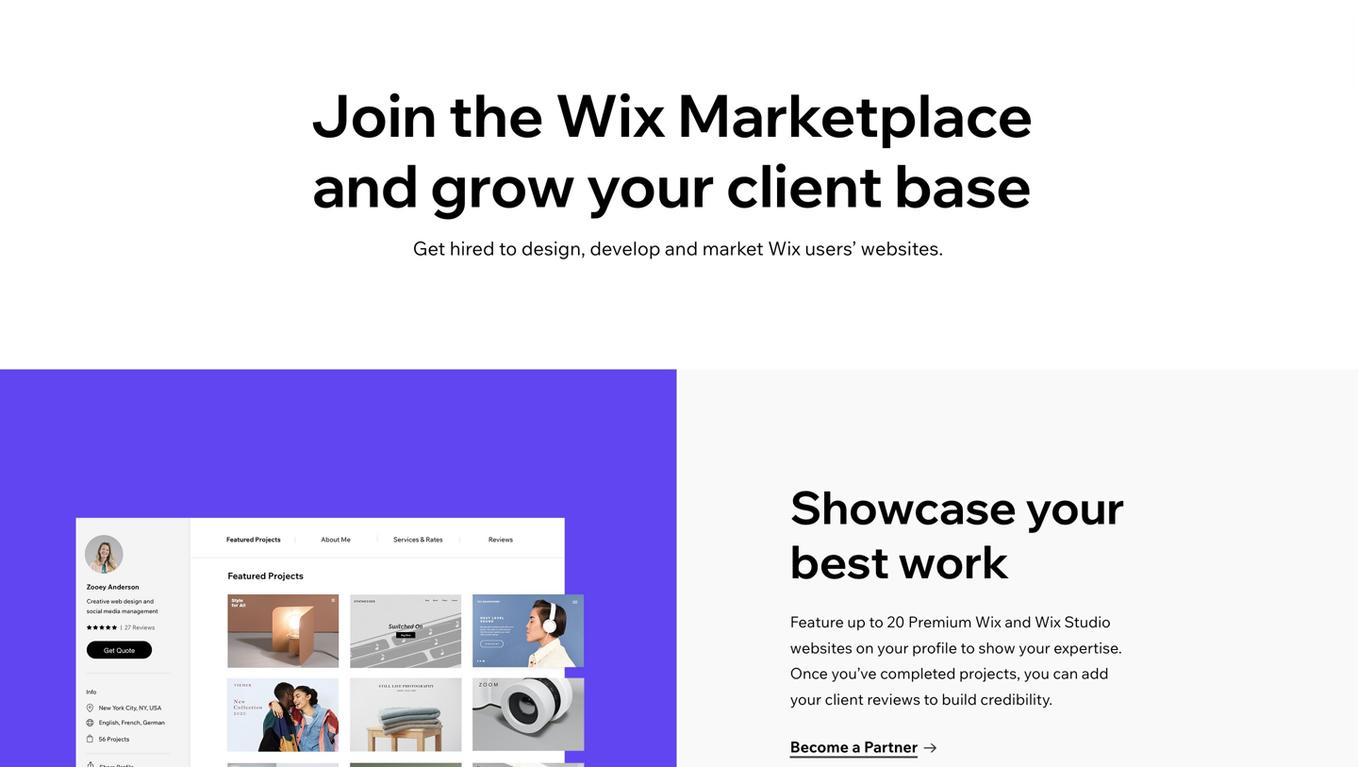Task type: vqa. For each thing, say whether or not it's contained in the screenshot.
the right want
no



Task type: locate. For each thing, give the bounding box(es) containing it.
get
[[413, 236, 446, 260]]

and left market
[[665, 236, 698, 260]]

work
[[899, 533, 1010, 590]]

websites.
[[861, 236, 944, 260]]

wix inside join the wix marketplace and grow your client base
[[556, 78, 666, 151]]

show
[[979, 638, 1016, 657]]

client inside feature up to 20 premium wix and wix studio websites on your profile to show your expertise. once you've completed projects, you can add your client reviews to build credibility.
[[825, 690, 864, 709]]

feature
[[791, 613, 844, 632]]

0 horizontal spatial and
[[312, 148, 419, 222]]

become
[[791, 737, 849, 756]]

and
[[312, 148, 419, 222], [665, 236, 698, 260], [1005, 613, 1032, 632]]

1 vertical spatial client
[[825, 690, 864, 709]]

the
[[449, 78, 544, 151]]

client
[[726, 148, 883, 222], [825, 690, 864, 709]]

reviews
[[868, 690, 921, 709]]

your
[[587, 148, 715, 222], [1026, 478, 1125, 536], [878, 638, 909, 657], [1019, 638, 1051, 657], [791, 690, 822, 709]]

20
[[887, 613, 905, 632]]

client down you've at the right
[[825, 690, 864, 709]]

and inside join the wix marketplace and grow your client base
[[312, 148, 419, 222]]

2 horizontal spatial and
[[1005, 613, 1032, 632]]

design,
[[522, 236, 586, 260]]

0 vertical spatial client
[[726, 148, 883, 222]]

marketplace
[[678, 78, 1034, 151]]

join the wix marketplace and grow your client base
[[311, 78, 1034, 222]]

client up users'
[[726, 148, 883, 222]]

and up show
[[1005, 613, 1032, 632]]

2 vertical spatial and
[[1005, 613, 1032, 632]]

develop
[[590, 236, 661, 260]]

showcase
[[791, 478, 1017, 536]]

up
[[848, 613, 866, 632]]

1 vertical spatial and
[[665, 236, 698, 260]]

and up get
[[312, 148, 419, 222]]

to
[[499, 236, 517, 260], [870, 613, 884, 632], [961, 638, 976, 657], [924, 690, 939, 709]]

0 vertical spatial and
[[312, 148, 419, 222]]

build
[[942, 690, 978, 709]]

market
[[703, 236, 764, 260]]

grow
[[430, 148, 576, 222]]

wix
[[556, 78, 666, 151], [768, 236, 801, 260], [976, 613, 1002, 632], [1035, 613, 1062, 632]]

you
[[1024, 664, 1050, 683]]

expertise.
[[1054, 638, 1123, 657]]



Task type: describe. For each thing, give the bounding box(es) containing it.
to left build
[[924, 690, 939, 709]]

once
[[791, 664, 828, 683]]

your inside join the wix marketplace and grow your client base
[[587, 148, 715, 222]]

you've
[[832, 664, 877, 683]]

get hired to design, develop and market wix users' websites.
[[413, 236, 944, 260]]

on
[[856, 638, 874, 657]]

base
[[895, 148, 1033, 222]]

add
[[1082, 664, 1109, 683]]

can
[[1054, 664, 1079, 683]]

hired
[[450, 236, 495, 260]]

users'
[[805, 236, 857, 260]]

showcase your best work
[[791, 478, 1125, 590]]

partner
[[865, 737, 918, 756]]

your inside 'showcase your best work'
[[1026, 478, 1125, 536]]

studio
[[1065, 613, 1111, 632]]

client inside join the wix marketplace and grow your client base
[[726, 148, 883, 222]]

profile
[[913, 638, 958, 657]]

become a partner
[[791, 737, 918, 756]]

to left show
[[961, 638, 976, 657]]

premium
[[909, 613, 972, 632]]

best
[[791, 533, 890, 590]]

completed
[[881, 664, 956, 683]]

feature up to 20 premium wix and wix studio websites on your profile to show your expertise. once you've completed projects, you can add your client reviews to build credibility.
[[791, 613, 1123, 709]]

websites
[[791, 638, 853, 657]]

featured projects in the wix marketplace image
[[76, 517, 586, 767]]

become a partner link
[[791, 735, 938, 761]]

to right hired
[[499, 236, 517, 260]]

join
[[311, 78, 437, 151]]

projects,
[[960, 664, 1021, 683]]

1 horizontal spatial and
[[665, 236, 698, 260]]

a
[[853, 737, 861, 756]]

credibility.
[[981, 690, 1053, 709]]

to left 20
[[870, 613, 884, 632]]

and inside feature up to 20 premium wix and wix studio websites on your profile to show your expertise. once you've completed projects, you can add your client reviews to build credibility.
[[1005, 613, 1032, 632]]



